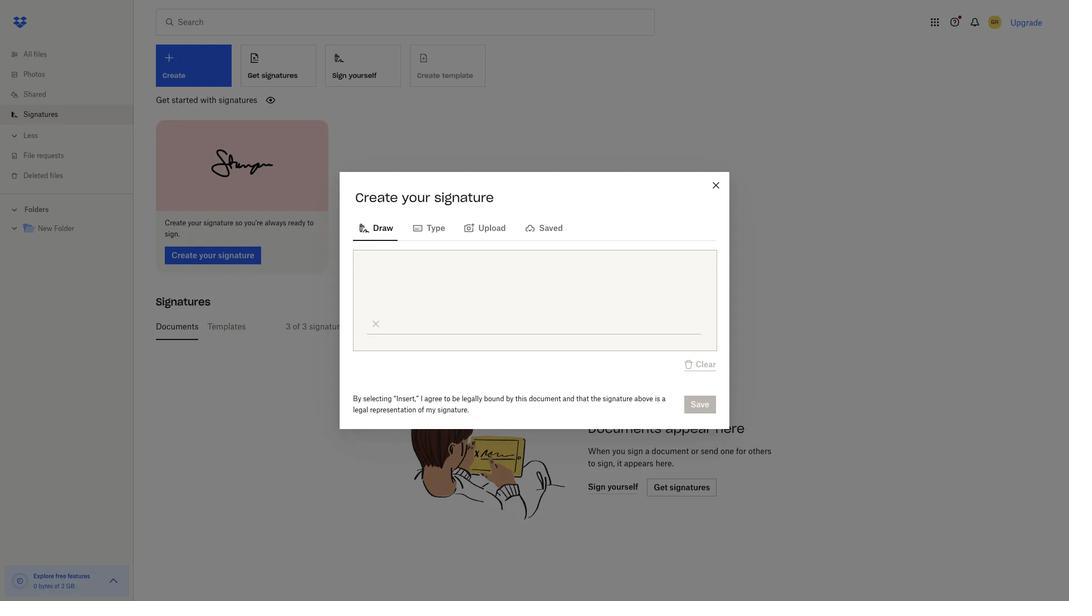 Task type: locate. For each thing, give the bounding box(es) containing it.
folders button
[[0, 201, 134, 218]]

1 vertical spatial a
[[646, 447, 650, 456]]

1 vertical spatial documents
[[588, 421, 662, 437]]

of
[[293, 322, 300, 331], [418, 406, 424, 414], [54, 583, 60, 590]]

1 vertical spatial files
[[50, 172, 63, 180]]

representation
[[370, 406, 416, 414]]

1 vertical spatial is
[[655, 395, 660, 403]]

your inside create your signature so you're always ready to sign.
[[188, 219, 202, 227]]

1 horizontal spatial get
[[248, 71, 260, 80]]

0 vertical spatial create
[[355, 190, 398, 206]]

1 vertical spatial requests
[[346, 322, 378, 331]]

documents
[[156, 322, 199, 331], [588, 421, 662, 437]]

document up "here."
[[652, 447, 689, 456]]

1 vertical spatial tab list
[[156, 313, 1047, 340]]

get for get started with signatures
[[156, 95, 170, 105]]

this right by at the bottom of the page
[[516, 395, 527, 403]]

0 horizontal spatial your
[[188, 219, 202, 227]]

0 horizontal spatial a
[[646, 447, 650, 456]]

3 of 3 signature requests left this month. signing yourself is unlimited.
[[286, 322, 546, 331]]

tab list containing draw
[[353, 214, 716, 241]]

files
[[34, 50, 47, 58], [50, 172, 63, 180]]

0 vertical spatial documents
[[156, 322, 199, 331]]

selecting
[[363, 395, 392, 403]]

to left be
[[444, 395, 451, 403]]

1 horizontal spatial of
[[293, 322, 300, 331]]

1 horizontal spatial your
[[402, 190, 431, 206]]

1 vertical spatial your
[[188, 219, 202, 227]]

i
[[421, 395, 423, 403]]

shared link
[[9, 85, 134, 105]]

requests left the left
[[346, 322, 378, 331]]

0 horizontal spatial document
[[529, 395, 561, 403]]

the
[[591, 395, 601, 403]]

yourself
[[349, 71, 377, 80], [469, 322, 499, 331]]

photos link
[[9, 65, 134, 85]]

documents for documents appear here
[[588, 421, 662, 437]]

2 3 from the left
[[302, 322, 307, 331]]

1 vertical spatial create
[[165, 219, 186, 227]]

less image
[[9, 130, 20, 142]]

0 vertical spatial tab list
[[353, 214, 716, 241]]

documents up you
[[588, 421, 662, 437]]

1 vertical spatial get
[[156, 95, 170, 105]]

a right sign
[[646, 447, 650, 456]]

signatures
[[23, 110, 58, 119], [156, 296, 211, 308]]

legally
[[462, 395, 482, 403]]

this
[[394, 322, 408, 331], [516, 395, 527, 403]]

is
[[501, 322, 507, 331], [655, 395, 660, 403]]

a
[[662, 395, 666, 403], [646, 447, 650, 456]]

document
[[529, 395, 561, 403], [652, 447, 689, 456]]

3
[[286, 322, 291, 331], [302, 322, 307, 331]]

documents appear here
[[588, 421, 745, 437]]

0 horizontal spatial files
[[34, 50, 47, 58]]

free
[[55, 573, 66, 580]]

0 vertical spatial signatures
[[262, 71, 298, 80]]

your inside dialog
[[402, 190, 431, 206]]

"insert,"
[[394, 395, 419, 403]]

1 horizontal spatial documents
[[588, 421, 662, 437]]

signatures up documents tab
[[156, 296, 211, 308]]

signatures inside button
[[262, 71, 298, 80]]

to right ready
[[308, 219, 314, 227]]

1 horizontal spatial signatures
[[262, 71, 298, 80]]

to down the when
[[588, 459, 596, 468]]

of inside "by selecting "insert," i agree to be legally bound by this document and that the signature above is a legal representation of my signature."
[[418, 406, 424, 414]]

0 horizontal spatial this
[[394, 322, 408, 331]]

signature
[[434, 190, 494, 206], [204, 219, 233, 227], [309, 322, 344, 331], [603, 395, 633, 403]]

0 vertical spatial files
[[34, 50, 47, 58]]

get signatures
[[248, 71, 298, 80]]

new folder
[[38, 225, 74, 233]]

0 horizontal spatial is
[[501, 322, 507, 331]]

1 horizontal spatial document
[[652, 447, 689, 456]]

folder
[[54, 225, 74, 233]]

1 horizontal spatial is
[[655, 395, 660, 403]]

1 horizontal spatial to
[[444, 395, 451, 403]]

1 horizontal spatial create
[[355, 190, 398, 206]]

all
[[23, 50, 32, 58]]

0 vertical spatial get
[[248, 71, 260, 80]]

shared
[[23, 90, 46, 99]]

1 horizontal spatial a
[[662, 395, 666, 403]]

1 vertical spatial of
[[418, 406, 424, 414]]

is right above
[[655, 395, 660, 403]]

0 horizontal spatial yourself
[[349, 71, 377, 80]]

0 horizontal spatial of
[[54, 583, 60, 590]]

get up the get started with signatures
[[248, 71, 260, 80]]

document inside when you sign a document or send one for others to sign, it appears here.
[[652, 447, 689, 456]]

create
[[355, 190, 398, 206], [165, 219, 186, 227]]

my
[[426, 406, 436, 414]]

gb
[[66, 583, 75, 590]]

0 horizontal spatial get
[[156, 95, 170, 105]]

above
[[635, 395, 653, 403]]

your
[[402, 190, 431, 206], [188, 219, 202, 227]]

2 horizontal spatial to
[[588, 459, 596, 468]]

appears
[[624, 459, 654, 468]]

0
[[33, 583, 37, 590]]

1 horizontal spatial 3
[[302, 322, 307, 331]]

create up "sign."
[[165, 219, 186, 227]]

2
[[61, 583, 65, 590]]

yourself right sign
[[349, 71, 377, 80]]

documents left templates
[[156, 322, 199, 331]]

0 horizontal spatial create
[[165, 219, 186, 227]]

upload
[[479, 223, 506, 233]]

yourself inside button
[[349, 71, 377, 80]]

0 vertical spatial of
[[293, 322, 300, 331]]

0 vertical spatial a
[[662, 395, 666, 403]]

2 vertical spatial of
[[54, 583, 60, 590]]

2 horizontal spatial of
[[418, 406, 424, 414]]

explore free features 0 bytes of 2 gb
[[33, 573, 90, 590]]

1 vertical spatial this
[[516, 395, 527, 403]]

get left started
[[156, 95, 170, 105]]

1 horizontal spatial yourself
[[469, 322, 499, 331]]

templates
[[207, 322, 246, 331]]

get for get signatures
[[248, 71, 260, 80]]

0 vertical spatial to
[[308, 219, 314, 227]]

to inside "by selecting "insert," i agree to be legally bound by this document and that the signature above is a legal representation of my signature."
[[444, 395, 451, 403]]

0 horizontal spatial 3
[[286, 322, 291, 331]]

1 horizontal spatial signatures
[[156, 296, 211, 308]]

0 horizontal spatial requests
[[37, 152, 64, 160]]

left
[[380, 322, 392, 331]]

1 vertical spatial signatures
[[156, 296, 211, 308]]

create inside create your signature so you're always ready to sign.
[[165, 219, 186, 227]]

to
[[308, 219, 314, 227], [444, 395, 451, 403], [588, 459, 596, 468]]

your up type
[[402, 190, 431, 206]]

1 vertical spatial yourself
[[469, 322, 499, 331]]

your for create your signature
[[402, 190, 431, 206]]

signatures
[[262, 71, 298, 80], [219, 95, 257, 105]]

create inside dialog
[[355, 190, 398, 206]]

yourself right signing
[[469, 322, 499, 331]]

files right deleted
[[50, 172, 63, 180]]

here.
[[656, 459, 674, 468]]

signatures inside list item
[[23, 110, 58, 119]]

a inside when you sign a document or send one for others to sign, it appears here.
[[646, 447, 650, 456]]

send
[[701, 447, 719, 456]]

get
[[248, 71, 260, 80], [156, 95, 170, 105]]

0 horizontal spatial documents
[[156, 322, 199, 331]]

0 vertical spatial is
[[501, 322, 507, 331]]

list
[[0, 38, 134, 194]]

this inside "by selecting "insert," i agree to be legally bound by this document and that the signature above is a legal representation of my signature."
[[516, 395, 527, 403]]

files for all files
[[34, 50, 47, 58]]

by
[[353, 395, 362, 403]]

document left and
[[529, 395, 561, 403]]

document inside "by selecting "insert," i agree to be legally bound by this document and that the signature above is a legal representation of my signature."
[[529, 395, 561, 403]]

a right above
[[662, 395, 666, 403]]

create up draw
[[355, 190, 398, 206]]

0 vertical spatial signatures
[[23, 110, 58, 119]]

0 vertical spatial your
[[402, 190, 431, 206]]

files right all
[[34, 50, 47, 58]]

your left so
[[188, 219, 202, 227]]

0 horizontal spatial to
[[308, 219, 314, 227]]

deleted files link
[[9, 166, 134, 186]]

1 vertical spatial to
[[444, 395, 451, 403]]

1 horizontal spatial this
[[516, 395, 527, 403]]

1 horizontal spatial files
[[50, 172, 63, 180]]

get inside "get signatures" button
[[248, 71, 260, 80]]

1 vertical spatial document
[[652, 447, 689, 456]]

1 3 from the left
[[286, 322, 291, 331]]

templates tab
[[207, 313, 246, 340]]

tab list
[[353, 214, 716, 241], [156, 313, 1047, 340]]

to inside create your signature so you're always ready to sign.
[[308, 219, 314, 227]]

requests
[[37, 152, 64, 160], [346, 322, 378, 331]]

0 vertical spatial yourself
[[349, 71, 377, 80]]

0 vertical spatial document
[[529, 395, 561, 403]]

tab list inside create your signature dialog
[[353, 214, 716, 241]]

requests right file
[[37, 152, 64, 160]]

signatures down the shared
[[23, 110, 58, 119]]

0 horizontal spatial signatures
[[23, 110, 58, 119]]

2 vertical spatial to
[[588, 459, 596, 468]]

file requests link
[[9, 146, 134, 166]]

get signatures button
[[241, 45, 316, 87]]

is left unlimited.
[[501, 322, 507, 331]]

1 vertical spatial signatures
[[219, 95, 257, 105]]

to inside when you sign a document or send one for others to sign, it appears here.
[[588, 459, 596, 468]]

ready
[[288, 219, 306, 227]]

you're
[[244, 219, 263, 227]]

0 horizontal spatial signatures
[[219, 95, 257, 105]]

this right the left
[[394, 322, 408, 331]]



Task type: describe. For each thing, give the bounding box(es) containing it.
type
[[427, 223, 445, 233]]

signature inside create your signature so you're always ready to sign.
[[204, 219, 233, 227]]

or
[[691, 447, 699, 456]]

for
[[736, 447, 747, 456]]

saved
[[539, 223, 563, 233]]

new folder link
[[22, 222, 125, 237]]

your for create your signature so you're always ready to sign.
[[188, 219, 202, 227]]

sign yourself
[[333, 71, 377, 80]]

sign,
[[598, 459, 615, 468]]

sign.
[[165, 230, 180, 238]]

so
[[235, 219, 243, 227]]

draw
[[373, 223, 393, 233]]

0 vertical spatial this
[[394, 322, 408, 331]]

bytes
[[39, 583, 53, 590]]

with
[[200, 95, 217, 105]]

sign
[[333, 71, 347, 80]]

create your signature dialog
[[340, 172, 730, 430]]

be
[[452, 395, 460, 403]]

create for create your signature
[[355, 190, 398, 206]]

get started with signatures
[[156, 95, 257, 105]]

documents tab
[[156, 313, 199, 340]]

by selecting "insert," i agree to be legally bound by this document and that the signature above is a legal representation of my signature.
[[353, 395, 666, 414]]

quota usage element
[[11, 573, 29, 591]]

create your signature so you're always ready to sign.
[[165, 219, 314, 238]]

list containing all files
[[0, 38, 134, 194]]

tab list containing documents
[[156, 313, 1047, 340]]

agree
[[425, 395, 442, 403]]

is inside "by selecting "insert," i agree to be legally bound by this document and that the signature above is a legal representation of my signature."
[[655, 395, 660, 403]]

others
[[749, 447, 772, 456]]

features
[[68, 573, 90, 580]]

started
[[172, 95, 198, 105]]

signatures link
[[9, 105, 134, 125]]

folders
[[25, 206, 49, 214]]

always
[[265, 219, 286, 227]]

signing
[[438, 322, 467, 331]]

create for create your signature so you're always ready to sign.
[[165, 219, 186, 227]]

dropbox image
[[9, 11, 31, 33]]

when you sign a document or send one for others to sign, it appears here.
[[588, 447, 772, 468]]

new
[[38, 225, 52, 233]]

yourself inside tab list
[[469, 322, 499, 331]]

a inside "by selecting "insert," i agree to be legally bound by this document and that the signature above is a legal representation of my signature."
[[662, 395, 666, 403]]

sign
[[628, 447, 643, 456]]

bound
[[484, 395, 504, 403]]

sign yourself button
[[325, 45, 401, 87]]

files for deleted files
[[50, 172, 63, 180]]

here
[[716, 421, 745, 437]]

unlimited.
[[509, 322, 546, 331]]

0 vertical spatial requests
[[37, 152, 64, 160]]

appear
[[666, 421, 712, 437]]

documents for documents
[[156, 322, 199, 331]]

it
[[617, 459, 622, 468]]

all files link
[[9, 45, 134, 65]]

upgrade link
[[1011, 18, 1043, 27]]

signatures list item
[[0, 105, 134, 125]]

signature.
[[438, 406, 469, 414]]

of inside explore free features 0 bytes of 2 gb
[[54, 583, 60, 590]]

signature inside "by selecting "insert," i agree to be legally bound by this document and that the signature above is a legal representation of my signature."
[[603, 395, 633, 403]]

all files
[[23, 50, 47, 58]]

explore
[[33, 573, 54, 580]]

1 horizontal spatial requests
[[346, 322, 378, 331]]

deleted files
[[23, 172, 63, 180]]

and
[[563, 395, 575, 403]]

you
[[613, 447, 626, 456]]

less
[[23, 131, 38, 140]]

month.
[[410, 322, 436, 331]]

create your signature
[[355, 190, 494, 206]]

file requests
[[23, 152, 64, 160]]

upgrade
[[1011, 18, 1043, 27]]

of inside tab list
[[293, 322, 300, 331]]

legal
[[353, 406, 368, 414]]

one
[[721, 447, 734, 456]]

deleted
[[23, 172, 48, 180]]

when
[[588, 447, 610, 456]]

by
[[506, 395, 514, 403]]

that
[[577, 395, 589, 403]]

photos
[[23, 70, 45, 79]]

file
[[23, 152, 35, 160]]



Task type: vqa. For each thing, say whether or not it's contained in the screenshot.
Ready
yes



